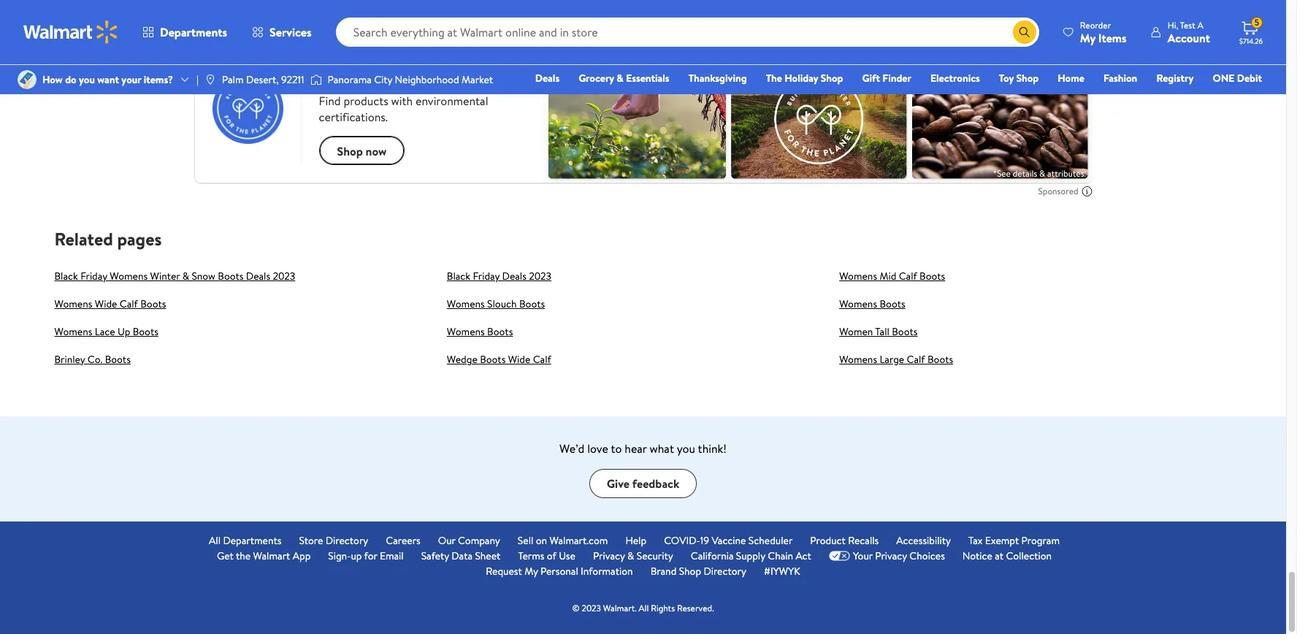 Task type: describe. For each thing, give the bounding box(es) containing it.
collection
[[1006, 549, 1052, 563]]

product recalls
[[810, 533, 879, 548]]

0 horizontal spatial &
[[182, 269, 189, 283]]

wedge
[[447, 352, 478, 367]]

|
[[197, 72, 199, 87]]

4 product group from the left
[[646, 0, 822, 31]]

gift
[[863, 71, 880, 85]]

brinley co. boots link
[[54, 352, 131, 367]]

careers link
[[386, 533, 421, 549]]

safety data sheet
[[421, 549, 501, 563]]

womens large calf boots
[[840, 352, 954, 367]]

our company link
[[438, 533, 500, 549]]

walmart.
[[603, 602, 637, 614]]

0 horizontal spatial 2023
[[273, 269, 295, 283]]

mid
[[880, 269, 897, 283]]

19
[[701, 533, 709, 548]]

womens up women
[[840, 297, 878, 311]]

company
[[458, 533, 500, 548]]

supply
[[736, 549, 766, 563]]

boots up wedge boots wide calf link
[[487, 324, 513, 339]]

want
[[97, 72, 119, 87]]

1 horizontal spatial all
[[639, 602, 649, 614]]

 image for panorama
[[310, 72, 322, 87]]

hear
[[625, 441, 647, 457]]

items
[[1099, 30, 1127, 46]]

security
[[637, 549, 673, 563]]

our company
[[438, 533, 500, 548]]

notice
[[963, 549, 993, 563]]

vaccine
[[712, 533, 746, 548]]

boots right up
[[133, 324, 158, 339]]

sell
[[518, 533, 534, 548]]

sell on walmart.com
[[518, 533, 608, 548]]

$714.26
[[1240, 36, 1263, 46]]

related
[[54, 226, 113, 251]]

data
[[452, 549, 473, 563]]

friday for womens
[[80, 269, 107, 283]]

act
[[796, 549, 812, 563]]

give feedback
[[607, 475, 680, 492]]

clear search field text image
[[996, 26, 1007, 38]]

sign-up for email
[[328, 549, 404, 563]]

1 horizontal spatial 2023
[[529, 269, 552, 283]]

sign-
[[328, 549, 351, 563]]

app
[[293, 549, 311, 563]]

thanksgiving link
[[682, 70, 754, 86]]

womens up wedge
[[447, 324, 485, 339]]

womens boots for the rightmost womens boots link
[[840, 297, 906, 311]]

#iywyk link
[[764, 564, 801, 579]]

terms of use link
[[518, 549, 576, 564]]

items?
[[144, 72, 173, 87]]

ad disclaimer and feedback for marqueedisplayad image
[[1082, 186, 1093, 197]]

0 horizontal spatial womens boots link
[[447, 324, 513, 339]]

0 horizontal spatial all
[[209, 533, 221, 548]]

womens wide calf boots
[[54, 297, 166, 311]]

©
[[572, 602, 580, 614]]

2 horizontal spatial 2023
[[582, 602, 601, 614]]

privacy & security
[[593, 549, 673, 563]]

boots right snow
[[218, 269, 244, 283]]

boots right co.
[[105, 352, 131, 367]]

womens large calf boots link
[[840, 352, 954, 367]]

womens mid calf boots link
[[840, 269, 946, 283]]

2 privacy from the left
[[875, 549, 907, 563]]

our
[[438, 533, 456, 548]]

walmart+
[[1219, 91, 1263, 106]]

registry
[[1157, 71, 1194, 85]]

tax exempt program get the walmart app
[[217, 533, 1060, 563]]

chain
[[768, 549, 794, 563]]

electronics link
[[924, 70, 987, 86]]

panorama city neighborhood market
[[328, 72, 493, 87]]

departments inside departments popup button
[[160, 24, 227, 40]]

all departments
[[209, 533, 282, 548]]

womens up womens wide calf boots link
[[110, 269, 148, 283]]

test
[[1181, 19, 1196, 31]]

grocery & essentials
[[579, 71, 670, 85]]

0 horizontal spatial you
[[79, 72, 95, 87]]

directory inside store directory link
[[326, 533, 368, 548]]

walmart
[[253, 549, 290, 563]]

rights
[[651, 602, 675, 614]]

boots right mid
[[920, 269, 946, 283]]

city
[[374, 72, 393, 87]]

feedback
[[633, 475, 680, 492]]

what
[[650, 441, 674, 457]]

your privacy choices link
[[829, 549, 945, 564]]

black friday deals 2023
[[447, 269, 552, 283]]

womens up brinley
[[54, 324, 92, 339]]

boots down winter
[[140, 297, 166, 311]]

women tall boots link
[[840, 324, 918, 339]]

desert,
[[246, 72, 279, 87]]

women
[[840, 324, 873, 339]]

shop for toy shop
[[1017, 71, 1039, 85]]

womens mid calf boots
[[840, 269, 946, 283]]

do
[[65, 72, 76, 87]]

sheet
[[475, 549, 501, 563]]

calf down womens slouch boots
[[533, 352, 551, 367]]

calf for womens large calf boots
[[907, 352, 925, 367]]

womens left mid
[[840, 269, 878, 283]]

black friday womens winter & snow boots deals 2023 link
[[54, 269, 295, 283]]

brinley co. boots
[[54, 352, 131, 367]]

safety data sheet link
[[421, 549, 501, 564]]

womens lace up boots
[[54, 324, 158, 339]]

gift finder link
[[856, 70, 918, 86]]

love
[[588, 441, 609, 457]]

my inside notice at collection request my personal information
[[525, 564, 538, 579]]



Task type: locate. For each thing, give the bounding box(es) containing it.
toy shop link
[[993, 70, 1046, 86]]

co.
[[88, 352, 103, 367]]

palm
[[222, 72, 244, 87]]

departments up the
[[223, 533, 282, 548]]

finder
[[883, 71, 912, 85]]

1 vertical spatial wide
[[508, 352, 531, 367]]

1 vertical spatial you
[[677, 441, 696, 457]]

0 horizontal spatial wide
[[95, 297, 117, 311]]

privacy up information at the bottom left of page
[[593, 549, 625, 563]]

product
[[810, 533, 846, 548]]

black up womens slouch boots
[[447, 269, 471, 283]]

0 horizontal spatial friday
[[80, 269, 107, 283]]

1 vertical spatial womens boots
[[447, 324, 513, 339]]

tax exempt program link
[[969, 533, 1060, 549]]

1 vertical spatial &
[[182, 269, 189, 283]]

store
[[299, 533, 323, 548]]

1 friday from the left
[[80, 269, 107, 283]]

snow
[[192, 269, 215, 283]]

0 vertical spatial directory
[[326, 533, 368, 548]]

give
[[607, 475, 630, 492]]

1 vertical spatial my
[[525, 564, 538, 579]]

deals up slouch
[[502, 269, 527, 283]]

store directory link
[[299, 533, 368, 549]]

you right what on the right bottom
[[677, 441, 696, 457]]

2 horizontal spatial shop
[[1017, 71, 1039, 85]]

shop right toy
[[1017, 71, 1039, 85]]

at
[[995, 549, 1004, 563]]

0 vertical spatial wide
[[95, 297, 117, 311]]

california
[[691, 549, 734, 563]]

2023
[[273, 269, 295, 283], [529, 269, 552, 283], [582, 602, 601, 614]]

black for black friday deals 2023
[[447, 269, 471, 283]]

panorama
[[328, 72, 372, 87]]

how
[[42, 72, 63, 87]]

thanksgiving
[[689, 71, 747, 85]]

2 horizontal spatial deals
[[535, 71, 560, 85]]

womens boots down womens slouch boots
[[447, 324, 513, 339]]

calf right mid
[[899, 269, 917, 283]]

privacy right your
[[875, 549, 907, 563]]

womens boots up women tall boots
[[840, 297, 906, 311]]

information
[[581, 564, 633, 579]]

calf up up
[[120, 297, 138, 311]]

Walmart Site-Wide search field
[[336, 18, 1040, 47]]

all up get in the bottom left of the page
[[209, 533, 221, 548]]

email
[[380, 549, 404, 563]]

wide
[[95, 297, 117, 311], [508, 352, 531, 367]]

1 horizontal spatial privacy
[[875, 549, 907, 563]]

black down related
[[54, 269, 78, 283]]

walmart image
[[23, 20, 118, 44]]

one debit link
[[1207, 70, 1269, 86]]

womens down women
[[840, 352, 878, 367]]

boots right wedge
[[480, 352, 506, 367]]

0 horizontal spatial directory
[[326, 533, 368, 548]]

1 privacy from the left
[[593, 549, 625, 563]]

Search search field
[[336, 18, 1040, 47]]

my
[[1080, 30, 1096, 46], [525, 564, 538, 579]]

calf for womens wide calf boots
[[120, 297, 138, 311]]

deals right snow
[[246, 269, 270, 283]]

you
[[79, 72, 95, 87], [677, 441, 696, 457]]

related pages
[[54, 226, 162, 251]]

0 horizontal spatial  image
[[204, 74, 216, 85]]

0 vertical spatial womens boots
[[840, 297, 906, 311]]

 image
[[18, 70, 37, 89]]

shop
[[821, 71, 844, 85], [1017, 71, 1039, 85], [679, 564, 701, 579]]

grocery & essentials link
[[572, 70, 676, 86]]

directory down california
[[704, 564, 747, 579]]

0 vertical spatial departments
[[160, 24, 227, 40]]

brand
[[651, 564, 677, 579]]

boots right large
[[928, 352, 954, 367]]

0 horizontal spatial womens boots
[[447, 324, 513, 339]]

0 horizontal spatial shop
[[679, 564, 701, 579]]

1 horizontal spatial black
[[447, 269, 471, 283]]

departments inside all departments link
[[223, 533, 282, 548]]

one
[[1213, 71, 1235, 85]]

we'd
[[560, 441, 585, 457]]

neighborhood
[[395, 72, 459, 87]]

womens slouch boots link
[[447, 297, 545, 311]]

walmart+ link
[[1212, 91, 1269, 107]]

deals left grocery
[[535, 71, 560, 85]]

0 horizontal spatial my
[[525, 564, 538, 579]]

 image for palm
[[204, 74, 216, 85]]

how do you want your items?
[[42, 72, 173, 87]]

6 product group from the left
[[1039, 0, 1215, 31]]

terms of use
[[518, 549, 576, 563]]

& down help
[[628, 549, 634, 563]]

my inside reorder my items
[[1080, 30, 1096, 46]]

boots right 'tall'
[[892, 324, 918, 339]]

1 product group from the left
[[57, 0, 233, 31]]

wedge boots wide calf link
[[447, 352, 551, 367]]

wide right wedge
[[508, 352, 531, 367]]

women tall boots
[[840, 324, 918, 339]]

request my personal information link
[[486, 564, 633, 579]]

1 horizontal spatial wide
[[508, 352, 531, 367]]

0 vertical spatial womens boots link
[[840, 297, 906, 311]]

#iywyk
[[764, 564, 801, 579]]

reserved.
[[677, 602, 714, 614]]

my down 'terms' on the left bottom of page
[[525, 564, 538, 579]]

 image right 92211
[[310, 72, 322, 87]]

boots down womens mid calf boots link
[[880, 297, 906, 311]]

0 horizontal spatial black
[[54, 269, 78, 283]]

1 horizontal spatial you
[[677, 441, 696, 457]]

privacy
[[593, 549, 625, 563], [875, 549, 907, 563]]

wedge boots wide calf
[[447, 352, 551, 367]]

safety
[[421, 549, 449, 563]]

one debit walmart+
[[1213, 71, 1263, 106]]

& left snow
[[182, 269, 189, 283]]

1 horizontal spatial &
[[617, 71, 624, 85]]

we'd love to hear what you think!
[[560, 441, 727, 457]]

to
[[611, 441, 622, 457]]

1 horizontal spatial friday
[[473, 269, 500, 283]]

boots right slouch
[[519, 297, 545, 311]]

black for black friday womens winter & snow boots deals 2023
[[54, 269, 78, 283]]

& right grocery
[[617, 71, 624, 85]]

privacy & security link
[[593, 549, 673, 564]]

1 vertical spatial departments
[[223, 533, 282, 548]]

2 horizontal spatial &
[[628, 549, 634, 563]]

wide up womens lace up boots
[[95, 297, 117, 311]]

womens boots link up women tall boots
[[840, 297, 906, 311]]

womens slouch boots
[[447, 297, 545, 311]]

0 vertical spatial all
[[209, 533, 221, 548]]

0 vertical spatial &
[[617, 71, 624, 85]]

directory up sign-
[[326, 533, 368, 548]]

terms
[[518, 549, 545, 563]]

california supply chain act
[[691, 549, 812, 563]]

black friday deals 2023 link
[[447, 269, 552, 283]]

2 product group from the left
[[254, 0, 429, 31]]

& for privacy
[[628, 549, 634, 563]]

calf for womens mid calf boots
[[899, 269, 917, 283]]

0 horizontal spatial privacy
[[593, 549, 625, 563]]

shop right brand
[[679, 564, 701, 579]]

1 horizontal spatial womens boots link
[[840, 297, 906, 311]]

search icon image
[[1019, 26, 1031, 38]]

the holiday shop
[[766, 71, 844, 85]]

market
[[462, 72, 493, 87]]

womens left slouch
[[447, 297, 485, 311]]

 image right |
[[204, 74, 216, 85]]

on
[[536, 533, 547, 548]]

1 horizontal spatial deals
[[502, 269, 527, 283]]

departments up |
[[160, 24, 227, 40]]

2 black from the left
[[447, 269, 471, 283]]

request
[[486, 564, 522, 579]]

the
[[236, 549, 251, 563]]

home link
[[1052, 70, 1092, 86]]

1 horizontal spatial  image
[[310, 72, 322, 87]]

your
[[122, 72, 141, 87]]

womens boots link down womens slouch boots
[[447, 324, 513, 339]]

toy
[[999, 71, 1014, 85]]

& for grocery
[[617, 71, 624, 85]]

© 2023 walmart. all rights reserved.
[[572, 602, 714, 614]]

tall
[[876, 324, 890, 339]]

2 vertical spatial &
[[628, 549, 634, 563]]

exempt
[[986, 533, 1019, 548]]

winter
[[150, 269, 180, 283]]

friday up womens slouch boots
[[473, 269, 500, 283]]

you right do
[[79, 72, 95, 87]]

help link
[[626, 533, 647, 549]]

account
[[1168, 30, 1211, 46]]

3 product group from the left
[[450, 0, 626, 31]]

1 vertical spatial all
[[639, 602, 649, 614]]

black friday womens winter & snow boots deals 2023
[[54, 269, 295, 283]]

0 vertical spatial my
[[1080, 30, 1096, 46]]

my left the items
[[1080, 30, 1096, 46]]

friday up womens wide calf boots link
[[80, 269, 107, 283]]

of
[[547, 549, 557, 563]]

shop right holiday
[[821, 71, 844, 85]]

shop for brand shop directory
[[679, 564, 701, 579]]

holiday
[[785, 71, 819, 85]]

up
[[118, 324, 130, 339]]

1 horizontal spatial womens boots
[[840, 297, 906, 311]]

1 horizontal spatial shop
[[821, 71, 844, 85]]

privacy choices icon image
[[829, 551, 850, 561]]

for
[[364, 549, 377, 563]]

notice at collection link
[[963, 549, 1052, 564]]

1 vertical spatial directory
[[704, 564, 747, 579]]

womens up womens lace up boots
[[54, 297, 92, 311]]

 image
[[310, 72, 322, 87], [204, 74, 216, 85]]

get
[[217, 549, 234, 563]]

hi,
[[1168, 19, 1179, 31]]

womens boots for the left womens boots link
[[447, 324, 513, 339]]

1 horizontal spatial directory
[[704, 564, 747, 579]]

0 vertical spatial you
[[79, 72, 95, 87]]

1 black from the left
[[54, 269, 78, 283]]

5 product group from the left
[[843, 0, 1018, 31]]

2 friday from the left
[[473, 269, 500, 283]]

1 horizontal spatial my
[[1080, 30, 1096, 46]]

0 horizontal spatial deals
[[246, 269, 270, 283]]

friday for deals
[[473, 269, 500, 283]]

pages
[[117, 226, 162, 251]]

1 vertical spatial womens boots link
[[447, 324, 513, 339]]

womens boots
[[840, 297, 906, 311], [447, 324, 513, 339]]

product recalls link
[[810, 533, 879, 549]]

womens
[[110, 269, 148, 283], [840, 269, 878, 283], [54, 297, 92, 311], [447, 297, 485, 311], [840, 297, 878, 311], [54, 324, 92, 339], [447, 324, 485, 339], [840, 352, 878, 367]]

calf right large
[[907, 352, 925, 367]]

product group
[[57, 0, 233, 31], [254, 0, 429, 31], [450, 0, 626, 31], [646, 0, 822, 31], [843, 0, 1018, 31], [1039, 0, 1215, 31]]

covid-19 vaccine scheduler
[[664, 533, 793, 548]]

all left rights
[[639, 602, 649, 614]]

directory inside brand shop directory link
[[704, 564, 747, 579]]

registry link
[[1150, 70, 1201, 86]]

departments button
[[130, 15, 240, 50]]

home
[[1058, 71, 1085, 85]]



Task type: vqa. For each thing, say whether or not it's contained in the screenshot.
Black Friday Deals 2023
yes



